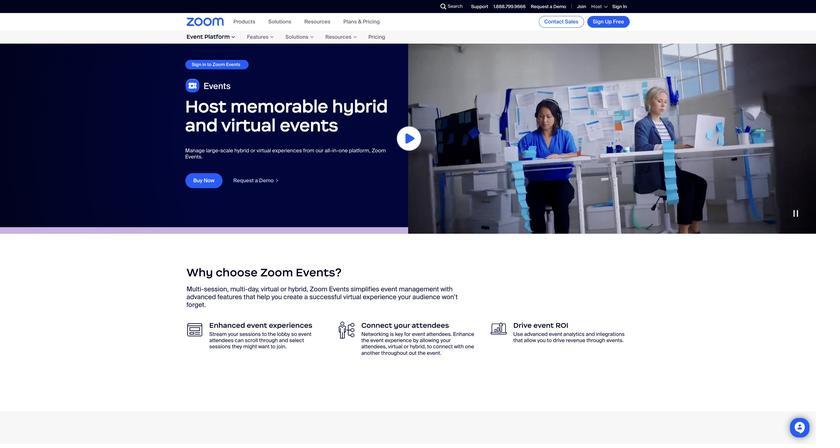 Task type: vqa. For each thing, say whether or not it's contained in the screenshot.
Receptionist
no



Task type: describe. For each thing, give the bounding box(es) containing it.
support link
[[472, 4, 489, 9]]

features button
[[241, 32, 279, 42]]

buy now
[[194, 177, 215, 184]]

experiences inside manage large-scale hybrid or virtual experiences from our all-in-one platform, zoom events.
[[272, 147, 302, 154]]

event
[[187, 33, 203, 41]]

to up want
[[262, 331, 267, 338]]

manage
[[185, 147, 205, 154]]

and inside host memorable hybrid and virtual events
[[185, 115, 218, 136]]

audience
[[413, 293, 441, 302]]

demo inside host memorable hybrid and virtual events main content
[[259, 177, 274, 184]]

search
[[448, 3, 463, 9]]

0 vertical spatial demo
[[554, 4, 567, 9]]

1.888.799.9666 link
[[494, 4, 526, 9]]

virtual inside manage large-scale hybrid or virtual experiences from our all-in-one platform, zoom events.
[[257, 147, 271, 154]]

1 vertical spatial sessions
[[210, 344, 231, 351]]

throughout
[[382, 350, 408, 357]]

hybrid inside host memorable hybrid and virtual events
[[333, 96, 388, 117]]

lobby
[[277, 331, 290, 338]]

that inside drive event roi use advanced event analytics and integrations that allow you to drive revenue through events.
[[514, 338, 523, 344]]

0 vertical spatial sessions
[[240, 331, 261, 338]]

attendees inside the enhanced event experiences stream your sessions to the lobby so event attendees can scroll through and select sessions they might want to join.
[[210, 338, 234, 344]]

manage large-scale hybrid or virtual experiences from our all-in-one platform, zoom events.
[[185, 147, 386, 161]]

plans & pricing link
[[344, 18, 380, 25]]

you inside multi-session, multi-day, virtual or hybrid, zoom events simplifies event management with advanced features that help you create a successful virtual experience your audience won't forget.
[[272, 293, 282, 302]]

buy
[[194, 177, 203, 184]]

drive
[[514, 322, 532, 330]]

simplifies
[[351, 285, 380, 294]]

platform
[[205, 33, 230, 41]]

host for host dropdown button
[[592, 4, 603, 9]]

use
[[514, 331, 523, 338]]

a inside multi-session, multi-day, virtual or hybrid, zoom events simplifies event management with advanced features that help you create a successful virtual experience your audience won't forget.
[[304, 293, 308, 302]]

management
[[399, 285, 439, 294]]

buy now link
[[185, 173, 223, 188]]

or inside manage large-scale hybrid or virtual experiences from our all-in-one platform, zoom events.
[[251, 147, 256, 154]]

integrations
[[597, 331, 625, 338]]

to right in
[[207, 62, 212, 68]]

experiences inside the enhanced event experiences stream your sessions to the lobby so event attendees can scroll through and select sessions they might want to join.
[[269, 322, 313, 330]]

features
[[218, 293, 242, 302]]

stream
[[210, 331, 227, 338]]

plans
[[344, 18, 357, 25]]

1 horizontal spatial the
[[362, 338, 369, 344]]

platform,
[[349, 147, 371, 154]]

search image
[[441, 4, 447, 9]]

products
[[234, 18, 256, 25]]

might
[[244, 344, 257, 351]]

join
[[578, 4, 587, 9]]

roi
[[556, 322, 569, 330]]

and inside drive event roi use advanced event analytics and integrations that allow you to drive revenue through events.
[[586, 331, 595, 338]]

you inside drive event roi use advanced event analytics and integrations that allow you to drive revenue through events.
[[538, 338, 546, 344]]

support
[[472, 4, 489, 9]]

pricing link
[[362, 32, 392, 42]]

our
[[316, 147, 324, 154]]

advanced inside multi-session, multi-day, virtual or hybrid, zoom events simplifies event management with advanced features that help you create a successful virtual experience your audience won't forget.
[[187, 293, 216, 302]]

events
[[280, 115, 339, 136]]

event left roi
[[534, 322, 554, 330]]

experience inside multi-session, multi-day, virtual or hybrid, zoom events simplifies event management with advanced features that help you create a successful virtual experience your audience won't forget.
[[363, 293, 397, 302]]

allowing
[[420, 338, 440, 344]]

allow
[[524, 338, 537, 344]]

attendees,
[[362, 344, 387, 351]]

&
[[358, 18, 362, 25]]

sign up free
[[593, 18, 625, 25]]

your up key
[[394, 322, 411, 330]]

large-
[[206, 147, 221, 154]]

networking
[[362, 331, 389, 338]]

revenue
[[567, 338, 586, 344]]

1 vertical spatial resources button
[[319, 32, 362, 42]]

event icon image
[[185, 79, 231, 93]]

one inside "connect your attendees networking is key for event attendees. enhance the event experience by allowing your attendees, virtual or hybrid, to connect with one another throughout out the event."
[[466, 344, 475, 351]]

won't
[[442, 293, 458, 302]]

1 vertical spatial resources
[[326, 34, 352, 41]]

enhanced
[[210, 322, 245, 330]]

a for rightmost request a demo link
[[550, 4, 553, 9]]

sign in to zoom events link
[[185, 60, 249, 70]]

for
[[405, 331, 411, 338]]

why
[[187, 266, 213, 280]]

or inside "connect your attendees networking is key for event attendees. enhance the event experience by allowing your attendees, virtual or hybrid, to connect with one another throughout out the event."
[[404, 344, 409, 351]]

successful
[[310, 293, 342, 302]]

one inside manage large-scale hybrid or virtual experiences from our all-in-one platform, zoom events.
[[339, 147, 348, 154]]

forget.
[[187, 301, 206, 309]]

to left join.
[[271, 344, 276, 351]]

chart on computer screen image
[[491, 322, 507, 336]]

your inside the enhanced event experiences stream your sessions to the lobby so event attendees can scroll through and select sessions they might want to join.
[[228, 331, 239, 338]]

virtual inside host memorable hybrid and virtual events
[[221, 115, 276, 136]]

multi-
[[231, 285, 248, 294]]

the inside the enhanced event experiences stream your sessions to the lobby so event attendees can scroll through and select sessions they might want to join.
[[268, 331, 276, 338]]

event down roi
[[549, 331, 563, 338]]

attendees.
[[427, 331, 452, 338]]

event right for
[[412, 331, 426, 338]]

why choose zoom events?
[[187, 266, 342, 280]]

your right allowing
[[441, 338, 451, 344]]

sign for sign in
[[613, 4, 623, 9]]

virtual inside "connect your attendees networking is key for event attendees. enhance the event experience by allowing your attendees, virtual or hybrid, to connect with one another throughout out the event."
[[388, 344, 403, 351]]

scroll
[[245, 338, 258, 344]]

to inside "connect your attendees networking is key for event attendees. enhance the event experience by allowing your attendees, virtual or hybrid, to connect with one another throughout out the event."
[[428, 344, 432, 351]]

they
[[232, 344, 242, 351]]

help
[[257, 293, 270, 302]]

want
[[258, 344, 270, 351]]

enhanced event experiences stream your sessions to the lobby so event attendees can scroll through and select sessions they might want to join.
[[210, 322, 313, 351]]

enhance
[[454, 331, 475, 338]]

analytics
[[564, 331, 585, 338]]

multi-session, multi-day, virtual or hybrid, zoom events simplifies event management with advanced features that help you create a successful virtual experience your audience won't forget.
[[187, 285, 458, 309]]

from
[[303, 147, 315, 154]]

can
[[235, 338, 244, 344]]

plans & pricing
[[344, 18, 380, 25]]

to inside drive event roi use advanced event analytics and integrations that allow you to drive revenue through events.
[[548, 338, 552, 344]]

contact sales link
[[539, 16, 585, 28]]

event platform button
[[187, 32, 241, 42]]

is
[[390, 331, 394, 338]]

another
[[362, 350, 380, 357]]

request for rightmost request a demo link
[[531, 4, 549, 9]]



Task type: locate. For each thing, give the bounding box(es) containing it.
1 horizontal spatial one
[[466, 344, 475, 351]]

attendees inside "connect your attendees networking is key for event attendees. enhance the event experience by allowing your attendees, virtual or hybrid, to connect with one another throughout out the event."
[[412, 322, 450, 330]]

1 horizontal spatial attendees
[[412, 322, 450, 330]]

or right scale on the left top
[[251, 147, 256, 154]]

0 horizontal spatial with
[[441, 285, 453, 294]]

request inside host memorable hybrid and virtual events main content
[[234, 177, 254, 184]]

0 vertical spatial experiences
[[272, 147, 302, 154]]

request
[[531, 4, 549, 9], [234, 177, 254, 184]]

select
[[290, 338, 304, 344]]

solutions inside popup button
[[286, 34, 309, 41]]

1 horizontal spatial a
[[304, 293, 308, 302]]

sessions down stream
[[210, 344, 231, 351]]

0 vertical spatial pricing
[[363, 18, 380, 25]]

host button
[[592, 4, 608, 9]]

advanced down why at the bottom left of the page
[[187, 293, 216, 302]]

1 horizontal spatial request a demo
[[531, 4, 567, 9]]

0 horizontal spatial a
[[255, 177, 258, 184]]

0 horizontal spatial sign
[[192, 62, 201, 68]]

1 vertical spatial advanced
[[525, 331, 548, 338]]

2 through from the left
[[587, 338, 606, 344]]

1 vertical spatial events
[[329, 285, 349, 294]]

events
[[226, 62, 241, 68], [329, 285, 349, 294]]

0 horizontal spatial or
[[251, 147, 256, 154]]

experience
[[363, 293, 397, 302], [385, 338, 412, 344]]

1 vertical spatial solutions
[[286, 34, 309, 41]]

host memorable hybrid and virtual events
[[185, 96, 388, 136]]

zoom logo image
[[187, 18, 224, 26]]

host down the event icon
[[185, 96, 227, 117]]

sign in link
[[613, 4, 628, 9]]

out
[[409, 350, 417, 357]]

sign up free link
[[588, 16, 630, 28]]

2 horizontal spatial or
[[404, 344, 409, 351]]

sales
[[566, 18, 579, 25]]

sessions up might
[[240, 331, 261, 338]]

0 horizontal spatial request
[[234, 177, 254, 184]]

0 vertical spatial request a demo link
[[531, 4, 567, 9]]

hybrid inside manage large-scale hybrid or virtual experiences from our all-in-one platform, zoom events.
[[235, 147, 249, 154]]

0 vertical spatial request a demo
[[531, 4, 567, 9]]

0 horizontal spatial request a demo
[[234, 177, 274, 184]]

2 horizontal spatial the
[[418, 350, 426, 357]]

event.
[[427, 350, 442, 357]]

1 horizontal spatial request
[[531, 4, 549, 9]]

hybrid
[[333, 96, 388, 117], [235, 147, 249, 154]]

join.
[[277, 344, 287, 351]]

0 vertical spatial resources button
[[305, 18, 331, 25]]

drive
[[554, 338, 565, 344]]

in
[[624, 4, 628, 9]]

sign for sign in to zoom events
[[192, 62, 201, 68]]

the left lobby
[[268, 331, 276, 338]]

1 horizontal spatial sessions
[[240, 331, 261, 338]]

with inside multi-session, multi-day, virtual or hybrid, zoom events simplifies event management with advanced features that help you create a successful virtual experience your audience won't forget.
[[441, 285, 453, 294]]

attendees up attendees.
[[412, 322, 450, 330]]

1 vertical spatial request a demo
[[234, 177, 274, 184]]

host memorable hybrid and virtual events main content
[[0, 44, 817, 445]]

events?
[[296, 266, 342, 280]]

0 vertical spatial resources
[[305, 18, 331, 25]]

sign
[[613, 4, 623, 9], [593, 18, 604, 25], [192, 62, 201, 68]]

solutions for solutions popup button to the bottom
[[286, 34, 309, 41]]

0 horizontal spatial request a demo link
[[233, 177, 280, 184]]

session,
[[204, 285, 229, 294]]

zoom inside multi-session, multi-day, virtual or hybrid, zoom events simplifies event management with advanced features that help you create a successful virtual experience your audience won't forget.
[[310, 285, 328, 294]]

1 through from the left
[[259, 338, 278, 344]]

hybrid, down for
[[410, 344, 426, 351]]

the right out
[[418, 350, 426, 357]]

choose
[[216, 266, 258, 280]]

you
[[272, 293, 282, 302], [538, 338, 546, 344]]

through right 'scroll'
[[259, 338, 278, 344]]

with right audience
[[441, 285, 453, 294]]

1 horizontal spatial and
[[279, 338, 288, 344]]

zoom right in
[[213, 62, 225, 68]]

2 vertical spatial a
[[304, 293, 308, 302]]

0 horizontal spatial the
[[268, 331, 276, 338]]

zoom
[[213, 62, 225, 68], [372, 147, 386, 154], [261, 266, 293, 280], [310, 285, 328, 294]]

1.888.799.9666
[[494, 4, 526, 9]]

event right so
[[299, 331, 312, 338]]

video player application
[[408, 44, 817, 273]]

2 horizontal spatial a
[[550, 4, 553, 9]]

search image
[[441, 4, 447, 9]]

0 horizontal spatial you
[[272, 293, 282, 302]]

a for bottommost request a demo link
[[255, 177, 258, 184]]

1 vertical spatial with
[[455, 344, 464, 351]]

event platform
[[187, 33, 230, 41]]

1 horizontal spatial you
[[538, 338, 546, 344]]

create
[[284, 293, 303, 302]]

events inside multi-session, multi-day, virtual or hybrid, zoom events simplifies event management with advanced features that help you create a successful virtual experience your audience won't forget.
[[329, 285, 349, 294]]

advanced inside drive event roi use advanced event analytics and integrations that allow you to drive revenue through events.
[[525, 331, 548, 338]]

experiences up so
[[269, 322, 313, 330]]

1 vertical spatial host
[[185, 96, 227, 117]]

hybrid, down events? at bottom left
[[288, 285, 308, 294]]

your down the enhanced
[[228, 331, 239, 338]]

or inside multi-session, multi-day, virtual or hybrid, zoom events simplifies event management with advanced features that help you create a successful virtual experience your audience won't forget.
[[281, 285, 287, 294]]

a inside request a demo link
[[255, 177, 258, 184]]

through inside the enhanced event experiences stream your sessions to the lobby so event attendees can scroll through and select sessions they might want to join.
[[259, 338, 278, 344]]

through
[[259, 338, 278, 344], [587, 338, 606, 344]]

event up another
[[371, 338, 384, 344]]

attendees down the enhanced
[[210, 338, 234, 344]]

1 vertical spatial experience
[[385, 338, 412, 344]]

event inside multi-session, multi-day, virtual or hybrid, zoom events simplifies event management with advanced features that help you create a successful virtual experience your audience won't forget.
[[381, 285, 398, 294]]

pricing right &
[[363, 18, 380, 25]]

1 horizontal spatial through
[[587, 338, 606, 344]]

through left events.
[[587, 338, 606, 344]]

with inside "connect your attendees networking is key for event attendees. enhance the event experience by allowing your attendees, virtual or hybrid, to connect with one another throughout out the event."
[[455, 344, 464, 351]]

1 horizontal spatial advanced
[[525, 331, 548, 338]]

1 vertical spatial or
[[281, 285, 287, 294]]

one
[[339, 147, 348, 154], [466, 344, 475, 351]]

sign in
[[613, 4, 628, 9]]

0 horizontal spatial host
[[185, 96, 227, 117]]

host right the join link at the top right of page
[[592, 4, 603, 9]]

0 horizontal spatial one
[[339, 147, 348, 154]]

through inside drive event roi use advanced event analytics and integrations that allow you to drive revenue through events.
[[587, 338, 606, 344]]

solutions for the top solutions popup button
[[269, 18, 292, 25]]

0 horizontal spatial demo
[[259, 177, 274, 184]]

sign for sign up free
[[593, 18, 604, 25]]

drive event roi use advanced event analytics and integrations that allow you to drive revenue through events.
[[514, 322, 625, 344]]

0 vertical spatial or
[[251, 147, 256, 154]]

pricing down plans & pricing 'link'
[[369, 34, 386, 41]]

that left "help"
[[244, 293, 256, 302]]

events left 'simplifies'
[[329, 285, 349, 294]]

1 vertical spatial demo
[[259, 177, 274, 184]]

or left out
[[404, 344, 409, 351]]

sign in to zoom events
[[192, 62, 241, 68]]

host inside host memorable hybrid and virtual events
[[185, 96, 227, 117]]

0 vertical spatial with
[[441, 285, 453, 294]]

that inside multi-session, multi-day, virtual or hybrid, zoom events simplifies event management with advanced features that help you create a successful virtual experience your audience won't forget.
[[244, 293, 256, 302]]

experience inside "connect your attendees networking is key for event attendees. enhance the event experience by allowing your attendees, virtual or hybrid, to connect with one another throughout out the event."
[[385, 338, 412, 344]]

in-
[[333, 147, 339, 154]]

hybrid, inside "connect your attendees networking is key for event attendees. enhance the event experience by allowing your attendees, virtual or hybrid, to connect with one another throughout out the event."
[[410, 344, 426, 351]]

0 vertical spatial host
[[592, 4, 603, 9]]

you right allow
[[538, 338, 546, 344]]

0 vertical spatial that
[[244, 293, 256, 302]]

request a demo for rightmost request a demo link
[[531, 4, 567, 9]]

all-
[[325, 147, 333, 154]]

1 horizontal spatial with
[[455, 344, 464, 351]]

0 vertical spatial attendees
[[412, 322, 450, 330]]

connect
[[434, 344, 453, 351]]

1 horizontal spatial events
[[329, 285, 349, 294]]

1 vertical spatial one
[[466, 344, 475, 351]]

2 vertical spatial or
[[404, 344, 409, 351]]

your left audience
[[398, 293, 411, 302]]

request a demo for bottommost request a demo link
[[234, 177, 274, 184]]

0 horizontal spatial advanced
[[187, 293, 216, 302]]

1 vertical spatial pricing
[[369, 34, 386, 41]]

0 horizontal spatial events
[[226, 62, 241, 68]]

and right revenue
[[586, 331, 595, 338]]

join link
[[578, 4, 587, 9]]

1 vertical spatial request
[[234, 177, 254, 184]]

experience up "connect"
[[363, 293, 397, 302]]

0 vertical spatial solutions button
[[269, 18, 292, 25]]

pricing
[[363, 18, 380, 25], [369, 34, 386, 41]]

0 vertical spatial solutions
[[269, 18, 292, 25]]

advanced down drive
[[525, 331, 548, 338]]

event up 'scroll'
[[247, 322, 267, 330]]

1 horizontal spatial that
[[514, 338, 523, 344]]

connect your attendees networking is key for event attendees. enhance the event experience by allowing your attendees, virtual or hybrid, to connect with one another throughout out the event.
[[362, 322, 475, 357]]

with down enhance
[[455, 344, 464, 351]]

by
[[413, 338, 419, 344]]

you right "help"
[[272, 293, 282, 302]]

1 horizontal spatial hybrid,
[[410, 344, 426, 351]]

0 horizontal spatial that
[[244, 293, 256, 302]]

1 horizontal spatial hybrid
[[333, 96, 388, 117]]

0 vertical spatial one
[[339, 147, 348, 154]]

0 vertical spatial request
[[531, 4, 549, 9]]

person with 3 prong network icon image
[[339, 322, 355, 339]]

free
[[614, 18, 625, 25]]

now
[[204, 177, 215, 184]]

0 vertical spatial sign
[[613, 4, 623, 9]]

1 horizontal spatial or
[[281, 285, 287, 294]]

sign inside sign up free link
[[593, 18, 604, 25]]

1 vertical spatial attendees
[[210, 338, 234, 344]]

to left the connect
[[428, 344, 432, 351]]

experiences left from
[[272, 147, 302, 154]]

1 horizontal spatial host
[[592, 4, 603, 9]]

contact
[[545, 18, 564, 25]]

0 horizontal spatial sessions
[[210, 344, 231, 351]]

1 vertical spatial that
[[514, 338, 523, 344]]

1 vertical spatial experiences
[[269, 322, 313, 330]]

request a demo inside request a demo link
[[234, 177, 274, 184]]

1 horizontal spatial request a demo link
[[531, 4, 567, 9]]

0 vertical spatial advanced
[[187, 293, 216, 302]]

event right 'simplifies'
[[381, 285, 398, 294]]

hybrid, inside multi-session, multi-day, virtual or hybrid, zoom events simplifies event management with advanced features that help you create a successful virtual experience your audience won't forget.
[[288, 285, 308, 294]]

computer screen image
[[187, 322, 203, 338]]

resources button
[[305, 18, 331, 25], [319, 32, 362, 42]]

one down enhance
[[466, 344, 475, 351]]

zoom inside manage large-scale hybrid or virtual experiences from our all-in-one platform, zoom events.
[[372, 147, 386, 154]]

hybrid,
[[288, 285, 308, 294], [410, 344, 426, 351]]

events right in
[[226, 62, 241, 68]]

0 horizontal spatial hybrid
[[235, 147, 249, 154]]

0 horizontal spatial hybrid,
[[288, 285, 308, 294]]

2 horizontal spatial sign
[[613, 4, 623, 9]]

host
[[592, 4, 603, 9], [185, 96, 227, 117]]

and up manage
[[185, 115, 218, 136]]

2 horizontal spatial and
[[586, 331, 595, 338]]

1 horizontal spatial sign
[[593, 18, 604, 25]]

zoom up "help"
[[261, 266, 293, 280]]

so
[[292, 331, 297, 338]]

1 vertical spatial solutions button
[[279, 32, 319, 42]]

resources
[[305, 18, 331, 25], [326, 34, 352, 41]]

one right all-
[[339, 147, 348, 154]]

zoom right platform,
[[372, 147, 386, 154]]

scale
[[221, 147, 233, 154]]

1 vertical spatial request a demo link
[[233, 177, 280, 184]]

request for bottommost request a demo link
[[234, 177, 254, 184]]

2 vertical spatial sign
[[192, 62, 201, 68]]

request a demo link
[[531, 4, 567, 9], [233, 177, 280, 184]]

or right "help"
[[281, 285, 287, 294]]

1 vertical spatial you
[[538, 338, 546, 344]]

0 horizontal spatial attendees
[[210, 338, 234, 344]]

features
[[247, 34, 269, 41]]

virtual
[[221, 115, 276, 136], [257, 147, 271, 154], [261, 285, 279, 294], [344, 293, 362, 302], [388, 344, 403, 351]]

day,
[[248, 285, 260, 294]]

1 vertical spatial a
[[255, 177, 258, 184]]

connect
[[362, 322, 393, 330]]

0 vertical spatial you
[[272, 293, 282, 302]]

that left allow
[[514, 338, 523, 344]]

that
[[244, 293, 256, 302], [514, 338, 523, 344]]

1 vertical spatial sign
[[593, 18, 604, 25]]

zoom down events? at bottom left
[[310, 285, 328, 294]]

0 horizontal spatial through
[[259, 338, 278, 344]]

memorable
[[231, 96, 328, 117]]

host for host memorable hybrid and virtual events
[[185, 96, 227, 117]]

1 horizontal spatial demo
[[554, 4, 567, 9]]

1 vertical spatial hybrid
[[235, 147, 249, 154]]

attendees
[[412, 322, 450, 330], [210, 338, 234, 344]]

0 vertical spatial hybrid
[[333, 96, 388, 117]]

None search field
[[417, 1, 442, 12]]

with
[[441, 285, 453, 294], [455, 344, 464, 351]]

1 vertical spatial hybrid,
[[410, 344, 426, 351]]

experience up "throughout"
[[385, 338, 412, 344]]

to
[[207, 62, 212, 68], [262, 331, 267, 338], [548, 338, 552, 344], [271, 344, 276, 351], [428, 344, 432, 351]]

up
[[606, 18, 612, 25]]

0 vertical spatial experience
[[363, 293, 397, 302]]

0 horizontal spatial and
[[185, 115, 218, 136]]

and left so
[[279, 338, 288, 344]]

solutions button
[[269, 18, 292, 25], [279, 32, 319, 42]]

multi-
[[187, 285, 204, 294]]

the up another
[[362, 338, 369, 344]]

and
[[185, 115, 218, 136], [586, 331, 595, 338], [279, 338, 288, 344]]

event
[[381, 285, 398, 294], [247, 322, 267, 330], [534, 322, 554, 330], [299, 331, 312, 338], [412, 331, 426, 338], [549, 331, 563, 338], [371, 338, 384, 344]]

contact sales
[[545, 18, 579, 25]]

events.
[[185, 154, 203, 161]]

sign inside sign in to zoom events link
[[192, 62, 201, 68]]

0 vertical spatial a
[[550, 4, 553, 9]]

your inside multi-session, multi-day, virtual or hybrid, zoom events simplifies event management with advanced features that help you create a successful virtual experience your audience won't forget.
[[398, 293, 411, 302]]

and inside the enhanced event experiences stream your sessions to the lobby so event attendees can scroll through and select sessions they might want to join.
[[279, 338, 288, 344]]

to left drive
[[548, 338, 552, 344]]

your
[[398, 293, 411, 302], [394, 322, 411, 330], [228, 331, 239, 338], [441, 338, 451, 344]]

0 vertical spatial events
[[226, 62, 241, 68]]

products button
[[234, 18, 256, 25]]

0 vertical spatial hybrid,
[[288, 285, 308, 294]]



